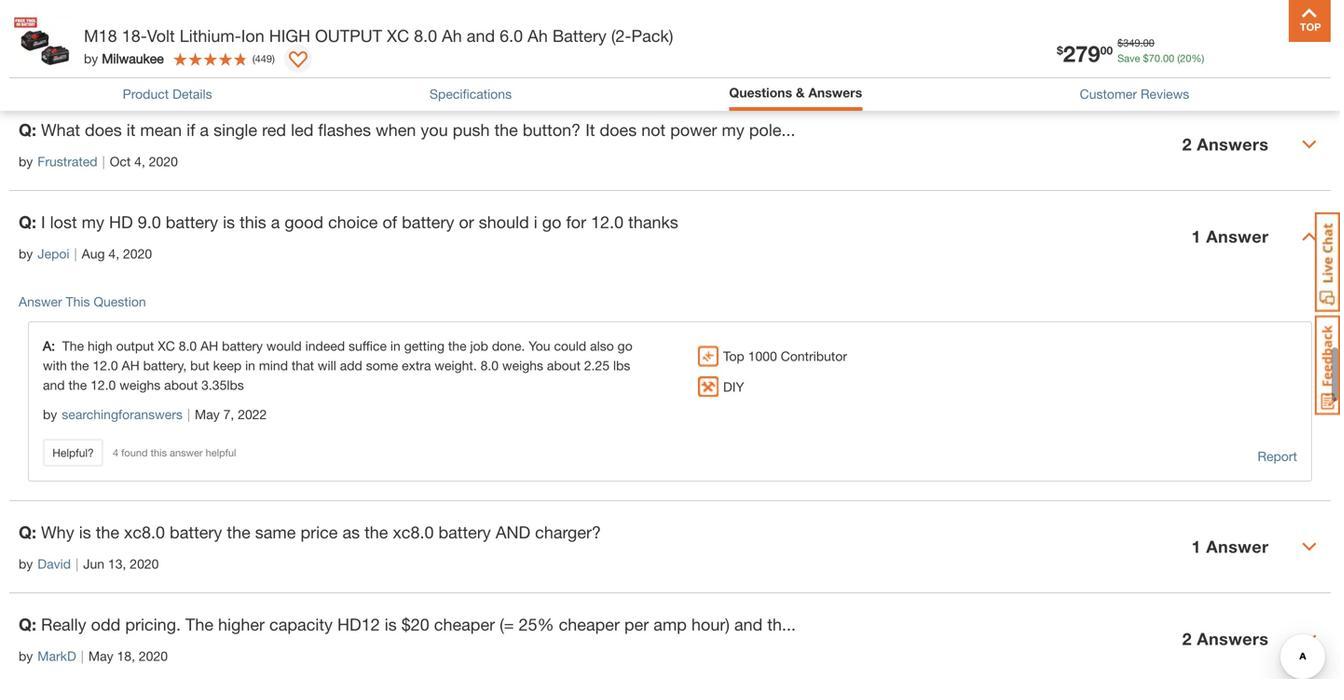 Task type: describe. For each thing, give the bounding box(es) containing it.
good
[[285, 212, 324, 232]]

battery right of
[[402, 212, 455, 232]]

oct
[[110, 154, 131, 169]]

same
[[255, 523, 296, 543]]

1 xc8.0 from the left
[[124, 523, 165, 543]]

high inside "the high output xc 8.0 ah battery would indeed suffice in getting the job done. you could also go with the 12.0 ah battery, but keep in mind that will add some extra weight. 8.0 weighs about 2.25 lbs and the 12.0 weighs about 3.35lbs"
[[88, 338, 113, 354]]

a:
[[43, 338, 62, 354]]

q: why is the xc8.0 battery the same price as the xc8.0 battery and charger?
[[19, 523, 601, 543]]

the inside "the high output xc 8.0 ah battery would indeed suffice in getting the job done. you could also go with the 12.0 ah battery, but keep in mind that will add some extra weight. 8.0 weighs about 2.25 lbs and the 12.0 weighs about 3.35lbs"
[[62, 338, 84, 354]]

diy button
[[698, 377, 745, 398]]

2 horizontal spatial xc
[[387, 26, 409, 46]]

why
[[492, 27, 522, 48]]

or
[[459, 212, 474, 232]]

q: for q: really odd pricing.  the higher capacity hd12 is $20 cheaper (= 25% cheaper per amp hour)  and th...
[[19, 615, 36, 635]]

0 horizontal spatial $
[[1057, 44, 1064, 57]]

weight.
[[435, 358, 477, 373]]

better
[[247, 27, 291, 48]]

button?
[[523, 120, 581, 140]]

caret image for th...
[[1303, 632, 1318, 647]]

2,
[[120, 61, 131, 77]]

and inside "the high output xc 8.0 ah battery would indeed suffice in getting the job done. you could also go with the 12.0 ah battery, but keep in mind that will add some extra weight. 8.0 weighs about 2.25 lbs and the 12.0 weighs about 3.35lbs"
[[43, 378, 65, 393]]

contributor
[[781, 349, 848, 364]]

question
[[94, 294, 146, 310]]

the up 13,
[[96, 523, 119, 543]]

2 ( from the left
[[253, 52, 255, 65]]

25%
[[519, 615, 554, 635]]

2 batteries from the left
[[389, 27, 454, 48]]

0 vertical spatial .
[[1141, 37, 1144, 49]]

0 horizontal spatial 00
[[1101, 44, 1113, 57]]

report button
[[1258, 447, 1298, 467]]

by for what does it mean if a single red led flashes when you push the button? it does not power my pole...
[[19, 154, 33, 169]]

by for really odd pricing.  the higher capacity hd12 is $20 cheaper (= 25% cheaper per amp hour)  and th...
[[19, 649, 33, 664]]

of
[[383, 212, 397, 232]]

and
[[496, 523, 531, 543]]

volt
[[147, 26, 175, 46]]

0 horizontal spatial my
[[82, 212, 104, 232]]

helpful?
[[52, 447, 94, 460]]

2 xc8.0 from the left
[[393, 523, 434, 543]]

0 vertical spatial in
[[391, 338, 401, 354]]

xc inside "the high output xc 8.0 ah battery would indeed suffice in getting the job done. you could also go with the 12.0 ah battery, but keep in mind that will add some extra weight. 8.0 weighs about 2.25 lbs and the 12.0 weighs about 3.35lbs"
[[158, 338, 175, 354]]

q: i lost my hd 9.0 battery is this a good choice of battery or should i go for 12.0 thanks
[[19, 212, 679, 232]]

pole...
[[750, 120, 796, 140]]

0 vertical spatial 8.0
[[414, 26, 437, 46]]

hd
[[109, 212, 133, 232]]

top
[[724, 349, 745, 364]]

product
[[123, 86, 169, 102]]

jun
[[83, 557, 104, 572]]

by for why is the xc8.0 battery the same price as the xc8.0 battery and charger?
[[19, 557, 33, 572]]

$20
[[402, 615, 430, 635]]

2 answers for q: what does it mean if a single red led flashes when you push the button? it does not power my pole...
[[1183, 134, 1270, 154]]

answer for why is the xc8.0 battery the same price as the xc8.0 battery and charger?
[[1207, 537, 1270, 557]]

for
[[566, 212, 587, 232]]

go inside "the high output xc 8.0 ah battery would indeed suffice in getting the job done. you could also go with the 12.0 ah battery, but keep in mind that will add some extra weight. 8.0 weighs about 2.25 lbs and the 12.0 weighs about 3.35lbs"
[[618, 338, 633, 354]]

product details
[[123, 86, 212, 102]]

| for high
[[87, 61, 89, 77]]

helpful
[[206, 447, 236, 459]]

by searchingforanswers | may 7, 2022
[[43, 407, 267, 422]]

save
[[1118, 52, 1141, 64]]

0 vertical spatial go
[[543, 212, 562, 232]]

customer reviews
[[1080, 86, 1190, 102]]

2020 for mean
[[149, 154, 178, 169]]

q: for q: what does it mean if a single red led flashes when you push the button? it does not power my pole...
[[19, 120, 36, 140]]

&
[[796, 85, 805, 100]]

with
[[43, 358, 67, 373]]

battery
[[553, 26, 607, 46]]

| for my
[[74, 246, 77, 262]]

q: really odd pricing.  the higher capacity hd12 is $20 cheaper (= 25% cheaper per amp hour)  and th...
[[19, 615, 796, 635]]

7,
[[223, 407, 234, 422]]

2 cheaper from the left
[[559, 615, 620, 635]]

capacity
[[270, 615, 333, 635]]

when
[[376, 120, 416, 140]]

single
[[214, 120, 257, 140]]

)
[[272, 52, 275, 65]]

| up answer
[[187, 407, 190, 422]]

frustrated
[[38, 154, 98, 169]]

keep
[[213, 358, 242, 373]]

battery left and
[[439, 523, 491, 543]]

battery right "9.0"
[[166, 212, 218, 232]]

aug
[[82, 246, 105, 262]]

odd
[[91, 615, 121, 635]]

answer this question link
[[19, 294, 146, 310]]

also
[[590, 338, 614, 354]]

caret image for not
[[1303, 137, 1318, 152]]

done.
[[492, 338, 525, 354]]

th...
[[768, 615, 796, 635]]

1 for i lost my hd 9.0 battery is this a good choice of battery or should i go for 12.0 thanks
[[1192, 227, 1202, 247]]

hd12
[[338, 615, 380, 635]]

price
[[301, 523, 338, 543]]

and left why
[[459, 27, 487, 48]]

1 high from the top
[[87, 27, 119, 48]]

top 1000 contributor button
[[698, 346, 848, 367]]

70
[[1150, 52, 1161, 64]]

job
[[470, 338, 489, 354]]

by for i lost my hd 9.0 battery is this a good choice of battery or should i go for 12.0 thanks
[[19, 246, 33, 262]]

lamont button
[[38, 60, 82, 79]]

higher
[[218, 615, 265, 635]]

but
[[190, 358, 210, 373]]

the right push
[[495, 120, 518, 140]]

4
[[113, 447, 119, 459]]

indeed
[[306, 338, 345, 354]]

output inside "the high output xc 8.0 ah battery would indeed suffice in getting the job done. you could also go with the 12.0 ah battery, but keep in mind that will add some extra weight. 8.0 weighs about 2.25 lbs and the 12.0 weighs about 3.35lbs"
[[116, 338, 154, 354]]

charger?
[[535, 523, 601, 543]]

this
[[66, 294, 90, 310]]

13,
[[108, 557, 126, 572]]

product image image
[[14, 9, 75, 70]]

you
[[421, 120, 448, 140]]

lbs
[[614, 358, 631, 373]]

customer
[[1080, 86, 1138, 102]]

and left th...
[[735, 615, 763, 635]]

1 horizontal spatial $
[[1118, 37, 1124, 49]]

the right as
[[365, 523, 388, 543]]

2 horizontal spatial $
[[1144, 52, 1150, 64]]

1 vertical spatial is
[[79, 523, 91, 543]]

battery,
[[143, 358, 187, 373]]

diy
[[724, 379, 745, 395]]

should
[[479, 212, 529, 232]]

what
[[41, 120, 80, 140]]

push
[[453, 120, 490, 140]]

pricing.
[[125, 615, 181, 635]]

(=
[[500, 615, 514, 635]]

found
[[121, 447, 148, 459]]

9.0
[[138, 212, 161, 232]]

1 vertical spatial weighs
[[120, 378, 161, 393]]

top button
[[1290, 0, 1332, 42]]

( 449 )
[[253, 52, 275, 65]]

1 horizontal spatial 00
[[1144, 37, 1155, 49]]

0 vertical spatial about
[[547, 358, 581, 373]]

may for a:
[[195, 407, 220, 422]]

details
[[173, 86, 212, 102]]



Task type: locate. For each thing, give the bounding box(es) containing it.
by
[[84, 51, 98, 66], [19, 61, 33, 77], [19, 154, 33, 169], [19, 246, 33, 262], [43, 407, 57, 422], [19, 557, 33, 572], [19, 649, 33, 664]]

q: left is
[[19, 27, 36, 48]]

1 horizontal spatial 4,
[[134, 154, 145, 169]]

1 cheaper from the left
[[434, 615, 495, 635]]

8.0 up "specifications"
[[414, 26, 437, 46]]

| left jun
[[76, 557, 79, 572]]

1 horizontal spatial the
[[186, 615, 214, 635]]

xc8.0 up 13,
[[124, 523, 165, 543]]

1 answer for q: why is the xc8.0 battery the same price as the xc8.0 battery and charger?
[[1192, 537, 1270, 557]]

1 vertical spatial my
[[82, 212, 104, 232]]

the
[[62, 338, 84, 354], [186, 615, 214, 635]]

0 horizontal spatial .
[[1141, 37, 1144, 49]]

searchingforanswers
[[62, 407, 183, 422]]

q: what does it mean if a single red led flashes when you push the button? it does not power my pole...
[[19, 120, 796, 140]]

choice
[[328, 212, 378, 232]]

2 ah from the left
[[528, 26, 548, 46]]

and down with
[[43, 378, 65, 393]]

q: for q: why is the xc8.0 battery the same price as the xc8.0 battery and charger?
[[19, 523, 36, 543]]

the left same
[[227, 523, 251, 543]]

1 does from the left
[[85, 120, 122, 140]]

1000
[[749, 349, 778, 364]]

0 vertical spatial my
[[722, 120, 745, 140]]

00 right 70
[[1164, 52, 1175, 64]]

does right it
[[600, 120, 637, 140]]

is right why
[[79, 523, 91, 543]]

1 ah from the left
[[442, 26, 462, 46]]

live chat image
[[1316, 213, 1341, 312]]

0 vertical spatial 4,
[[134, 154, 145, 169]]

cheaper
[[434, 615, 495, 635], [559, 615, 620, 635]]

1 horizontal spatial does
[[600, 120, 637, 140]]

1 horizontal spatial batteries
[[389, 27, 454, 48]]

1 horizontal spatial my
[[722, 120, 745, 140]]

1 vertical spatial 4,
[[109, 246, 119, 262]]

go up lbs
[[618, 338, 633, 354]]

1
[[1192, 227, 1202, 247], [1192, 537, 1202, 557]]

| for it
[[102, 154, 105, 169]]

1 vertical spatial 1 answer
[[1192, 537, 1270, 557]]

lamont
[[38, 61, 82, 77]]

0 horizontal spatial batteries
[[177, 27, 242, 48]]

and left 6.0
[[467, 26, 495, 46]]

1 horizontal spatial go
[[618, 338, 633, 354]]

0 horizontal spatial 4,
[[109, 246, 119, 262]]

by for the high output xc 8.0 ah battery would indeed suffice in getting the job done. you could also go with the 12.0 ah battery, but keep in mind that will add some extra weight. 8.0 weighs about 2.25 lbs and the 12.0 weighs about 3.35lbs
[[43, 407, 57, 422]]

by down m18
[[84, 51, 98, 66]]

battery inside "the high output xc 8.0 ah battery would indeed suffice in getting the job done. you could also go with the 12.0 ah battery, but keep in mind that will add some extra weight. 8.0 weighs about 2.25 lbs and the 12.0 weighs about 3.35lbs"
[[222, 338, 263, 354]]

1 1 answer from the top
[[1192, 227, 1270, 247]]

answers for what does it mean if a single red led flashes when you push the button? it does not power my pole...
[[1198, 134, 1270, 154]]

1 horizontal spatial .
[[1161, 52, 1164, 64]]

1 vertical spatial caret image
[[1303, 540, 1318, 555]]

reviews
[[1141, 86, 1190, 102]]

1 vertical spatial may
[[89, 649, 113, 664]]

0 vertical spatial 12.0
[[591, 212, 624, 232]]

1 horizontal spatial ah
[[528, 26, 548, 46]]

1 vertical spatial high
[[88, 338, 113, 354]]

1 vertical spatial ah
[[122, 358, 140, 373]]

i
[[534, 212, 538, 232]]

1 vertical spatial about
[[164, 378, 198, 393]]

5 q: from the top
[[19, 615, 36, 635]]

may for q:
[[89, 649, 113, 664]]

0 horizontal spatial the
[[62, 338, 84, 354]]

caret image
[[1303, 137, 1318, 152], [1303, 540, 1318, 555], [1303, 632, 1318, 647]]

0 horizontal spatial ah
[[122, 358, 140, 373]]

q: left why
[[19, 523, 36, 543]]

1 vertical spatial 2 answers
[[1183, 629, 1270, 649]]

0 vertical spatial caret image
[[1303, 137, 1318, 152]]

2020 right 18,
[[139, 649, 168, 664]]

2 2 answers from the top
[[1183, 629, 1270, 649]]

cheaper left per
[[559, 615, 620, 635]]

1 vertical spatial 1
[[1192, 537, 1202, 557]]

q:
[[19, 27, 36, 48], [19, 120, 36, 140], [19, 212, 36, 232], [19, 523, 36, 543], [19, 615, 36, 635]]

(2-
[[612, 26, 632, 46]]

1 vertical spatial 12.0
[[93, 358, 118, 373]]

| for the
[[76, 557, 79, 572]]

( left '0'
[[1178, 52, 1181, 64]]

caret image
[[1303, 229, 1318, 244]]

output up battery,
[[116, 338, 154, 354]]

8.0 up but
[[179, 338, 197, 354]]

battery left same
[[170, 523, 222, 543]]

could
[[554, 338, 587, 354]]

getting
[[404, 338, 445, 354]]

xc right output on the left top
[[387, 26, 409, 46]]

q: is the high output batteries better than the xc batteries and why
[[19, 27, 522, 48]]

2020
[[149, 154, 178, 169], [123, 246, 152, 262], [130, 557, 159, 572], [139, 649, 168, 664]]

0 vertical spatial output
[[123, 27, 172, 48]]

the right is
[[58, 27, 82, 48]]

0 horizontal spatial this
[[151, 447, 167, 459]]

0 vertical spatial is
[[223, 212, 235, 232]]

does left the it
[[85, 120, 122, 140]]

0 vertical spatial 1 answer
[[1192, 227, 1270, 247]]

0 vertical spatial 2 answers
[[1183, 134, 1270, 154]]

m18
[[84, 26, 117, 46]]

| for pricing.
[[81, 649, 84, 664]]

0 horizontal spatial in
[[245, 358, 255, 373]]

output up milwaukee
[[123, 27, 172, 48]]

questions & answers
[[730, 85, 863, 100]]

high right a:
[[88, 338, 113, 354]]

customer reviews button
[[1080, 84, 1190, 104], [1080, 84, 1190, 104]]

a left 'good'
[[271, 212, 280, 232]]

is
[[41, 27, 54, 48]]

this left 'good'
[[240, 212, 266, 232]]

4, for hd
[[109, 246, 119, 262]]

answer
[[170, 447, 203, 459]]

answer for is the high output batteries better than the xc batteries and why
[[1207, 42, 1270, 62]]

1 q: from the top
[[19, 27, 36, 48]]

| left oct
[[102, 154, 105, 169]]

is left 'good'
[[223, 212, 235, 232]]

by left david at the bottom
[[19, 557, 33, 572]]

2 1 answer from the top
[[1192, 537, 1270, 557]]

by for is the high output batteries better than the xc batteries and why
[[19, 61, 33, 77]]

1 ( from the left
[[1178, 52, 1181, 64]]

( left )
[[253, 52, 255, 65]]

by left markd
[[19, 649, 33, 664]]

2 q: from the top
[[19, 120, 36, 140]]

1 horizontal spatial weighs
[[503, 358, 544, 373]]

than
[[296, 27, 329, 48]]

0 horizontal spatial go
[[543, 212, 562, 232]]

by david | jun 13, 2020
[[19, 557, 159, 572]]

by left jepoi
[[19, 246, 33, 262]]

flashes
[[318, 120, 371, 140]]

| left feb
[[87, 61, 89, 77]]

power
[[671, 120, 718, 140]]

top 1000 contributor
[[724, 349, 848, 364]]

1 vertical spatial the
[[186, 615, 214, 635]]

weighs down done.
[[503, 358, 544, 373]]

a right if
[[200, 120, 209, 140]]

weighs
[[503, 358, 544, 373], [120, 378, 161, 393]]

2 horizontal spatial is
[[385, 615, 397, 635]]

by left frustrated
[[19, 154, 33, 169]]

2 vertical spatial caret image
[[1303, 632, 1318, 647]]

1 horizontal spatial cheaper
[[559, 615, 620, 635]]

by jepoi | aug 4, 2020
[[19, 246, 152, 262]]

by markd | may 18, 2020
[[19, 649, 168, 664]]

(
[[1178, 52, 1181, 64], [253, 52, 255, 65]]

output
[[315, 26, 382, 46]]

why
[[41, 523, 74, 543]]

the right with
[[71, 358, 89, 373]]

answer for i lost my hd 9.0 battery is this a good choice of battery or should i go for 12.0 thanks
[[1207, 227, 1270, 247]]

.
[[1141, 37, 1144, 49], [1161, 52, 1164, 64]]

1 vertical spatial a
[[271, 212, 280, 232]]

may left 7,
[[195, 407, 220, 422]]

1 answer for q: i lost my hd 9.0 battery is this a good choice of battery or should i go for 12.0 thanks
[[1192, 227, 1270, 247]]

may left 18,
[[89, 649, 113, 664]]

david button
[[38, 555, 71, 574]]

| left aug
[[74, 246, 77, 262]]

0 horizontal spatial does
[[85, 120, 122, 140]]

batteries right volt
[[177, 27, 242, 48]]

q: for q: is the high output batteries better than the xc batteries and why
[[19, 27, 36, 48]]

6.0
[[500, 26, 523, 46]]

questions & answers button
[[730, 83, 863, 106], [730, 83, 863, 103]]

2 answers for q: really odd pricing.  the higher capacity hd12 is $20 cheaper (= 25% cheaper per amp hour)  and th...
[[1183, 629, 1270, 649]]

my left 'hd'
[[82, 212, 104, 232]]

1 horizontal spatial (
[[1178, 52, 1181, 64]]

1 horizontal spatial 8.0
[[414, 26, 437, 46]]

1 vertical spatial in
[[245, 358, 255, 373]]

2 for really odd pricing.  the higher capacity hd12 is $20 cheaper (= 25% cheaper per amp hour)  and th...
[[1183, 629, 1193, 649]]

0 horizontal spatial may
[[89, 649, 113, 664]]

0 vertical spatial ah
[[201, 338, 218, 354]]

xc8.0
[[124, 523, 165, 543], [393, 523, 434, 543]]

2020 for hd
[[123, 246, 152, 262]]

00 up 70
[[1144, 37, 1155, 49]]

1 horizontal spatial xc8.0
[[393, 523, 434, 543]]

( inside $ 279 00 $ 349 . 00 save $ 70 . 00 ( 20 %)
[[1178, 52, 1181, 64]]

by left 'lamont'
[[19, 61, 33, 77]]

1 horizontal spatial a
[[271, 212, 280, 232]]

|
[[87, 61, 89, 77], [102, 154, 105, 169], [74, 246, 77, 262], [187, 407, 190, 422], [76, 557, 79, 572], [81, 649, 84, 664]]

0 horizontal spatial weighs
[[120, 378, 161, 393]]

battery
[[166, 212, 218, 232], [402, 212, 455, 232], [222, 338, 263, 354], [170, 523, 222, 543], [439, 523, 491, 543]]

my left pole...
[[722, 120, 745, 140]]

1 batteries from the left
[[177, 27, 242, 48]]

00 left save
[[1101, 44, 1113, 57]]

2 for what does it mean if a single red led flashes when you push the button? it does not power my pole...
[[1183, 134, 1193, 154]]

ah
[[201, 338, 218, 354], [122, 358, 140, 373]]

$ left save
[[1057, 44, 1064, 57]]

2020 down mean
[[149, 154, 178, 169]]

2 vertical spatial answers
[[1198, 629, 1270, 649]]

4 q: from the top
[[19, 523, 36, 543]]

the up searchingforanswers
[[69, 378, 87, 393]]

2 2 from the top
[[1183, 629, 1193, 649]]

0 vertical spatial answers
[[809, 85, 863, 100]]

weighs down battery,
[[120, 378, 161, 393]]

1 caret image from the top
[[1303, 137, 1318, 152]]

markd
[[38, 649, 76, 664]]

hour)
[[692, 615, 730, 635]]

0 vertical spatial weighs
[[503, 358, 544, 373]]

449
[[255, 52, 272, 65]]

helpful? button
[[43, 439, 104, 467]]

1 2 from the top
[[1183, 134, 1193, 154]]

lithium-
[[180, 26, 241, 46]]

mind
[[259, 358, 288, 373]]

ah left why
[[442, 26, 462, 46]]

| right markd
[[81, 649, 84, 664]]

feedback link image
[[1316, 315, 1341, 416]]

battery up keep
[[222, 338, 263, 354]]

2021
[[134, 61, 164, 77]]

xc8.0 right as
[[393, 523, 434, 543]]

ah right 6.0
[[528, 26, 548, 46]]

high
[[269, 26, 311, 46]]

ah up but
[[201, 338, 218, 354]]

amp
[[654, 615, 687, 635]]

go
[[543, 212, 562, 232], [618, 338, 633, 354]]

the high output xc 8.0 ah battery would indeed suffice in getting the job done. you could also go with the 12.0 ah battery, but keep in mind that will add some extra weight. 8.0 weighs about 2.25 lbs and the 12.0 weighs about 3.35lbs
[[43, 338, 633, 393]]

0
[[1192, 42, 1202, 62]]

1 horizontal spatial about
[[547, 358, 581, 373]]

12.0 right with
[[93, 358, 118, 373]]

2 horizontal spatial 00
[[1164, 52, 1175, 64]]

2 caret image from the top
[[1303, 540, 1318, 555]]

q: left really
[[19, 615, 36, 635]]

if
[[187, 120, 195, 140]]

1 vertical spatial 2
[[1183, 629, 1193, 649]]

and
[[467, 26, 495, 46], [459, 27, 487, 48], [43, 378, 65, 393], [735, 615, 763, 635]]

high up by milwaukee
[[87, 27, 119, 48]]

3 q: from the top
[[19, 212, 36, 232]]

1 vertical spatial go
[[618, 338, 633, 354]]

cheaper left (=
[[434, 615, 495, 635]]

2020 right 13,
[[130, 557, 159, 572]]

specifications button
[[430, 84, 512, 104], [430, 84, 512, 104]]

0 vertical spatial high
[[87, 27, 119, 48]]

0 horizontal spatial cheaper
[[434, 615, 495, 635]]

1 vertical spatial .
[[1161, 52, 1164, 64]]

the up weight.
[[448, 338, 467, 354]]

ah left battery,
[[122, 358, 140, 373]]

12.0 right the for
[[591, 212, 624, 232]]

2 high from the top
[[88, 338, 113, 354]]

the left higher
[[186, 615, 214, 635]]

3 caret image from the top
[[1303, 632, 1318, 647]]

by up helpful? button
[[43, 407, 57, 422]]

lost
[[50, 212, 77, 232]]

q: left the what
[[19, 120, 36, 140]]

1 vertical spatial this
[[151, 447, 167, 459]]

m18 18-volt lithium-ion high output xc 8.0 ah and 6.0 ah battery (2-pack)
[[84, 26, 674, 46]]

0 vertical spatial this
[[240, 212, 266, 232]]

in up some
[[391, 338, 401, 354]]

0 horizontal spatial about
[[164, 378, 198, 393]]

milwaukee
[[102, 51, 164, 66]]

2 vertical spatial 8.0
[[481, 358, 499, 373]]

by frustrated | oct 4, 2020
[[19, 154, 178, 169]]

8.0 down the job
[[481, 358, 499, 373]]

led
[[291, 120, 314, 140]]

this right found
[[151, 447, 167, 459]]

pack)
[[632, 26, 674, 46]]

1 horizontal spatial is
[[223, 212, 235, 232]]

4 found this answer helpful
[[113, 447, 236, 459]]

0 horizontal spatial 8.0
[[179, 338, 197, 354]]

output
[[123, 27, 172, 48], [116, 338, 154, 354]]

$ up save
[[1118, 37, 1124, 49]]

a
[[200, 120, 209, 140], [271, 212, 280, 232]]

about down battery,
[[164, 378, 198, 393]]

xc up battery,
[[158, 338, 175, 354]]

2 does from the left
[[600, 120, 637, 140]]

12.0 up searchingforanswers
[[91, 378, 116, 393]]

display image
[[289, 51, 308, 70]]

is left the $20
[[385, 615, 397, 635]]

1 horizontal spatial ah
[[201, 338, 218, 354]]

$ right save
[[1144, 52, 1150, 64]]

1 horizontal spatial may
[[195, 407, 220, 422]]

the
[[58, 27, 82, 48], [333, 27, 357, 48], [495, 120, 518, 140], [448, 338, 467, 354], [71, 358, 89, 373], [69, 378, 87, 393], [96, 523, 119, 543], [227, 523, 251, 543], [365, 523, 388, 543]]

0 vertical spatial may
[[195, 407, 220, 422]]

2020 for the
[[139, 649, 168, 664]]

about down could
[[547, 358, 581, 373]]

0 vertical spatial 1
[[1192, 227, 1202, 247]]

red
[[262, 120, 286, 140]]

$ 279 00 $ 349 . 00 save $ 70 . 00 ( 20 %)
[[1057, 37, 1205, 67]]

1 horizontal spatial xc
[[362, 27, 384, 48]]

in right keep
[[245, 358, 255, 373]]

specifications
[[430, 86, 512, 102]]

1 2 answers from the top
[[1183, 134, 1270, 154]]

1 vertical spatial 8.0
[[179, 338, 197, 354]]

the right the than
[[333, 27, 357, 48]]

q: left i
[[19, 212, 36, 232]]

2 vertical spatial 12.0
[[91, 378, 116, 393]]

answer this question
[[19, 294, 146, 310]]

report
[[1258, 449, 1298, 464]]

4, right oct
[[134, 154, 145, 169]]

2 horizontal spatial 8.0
[[481, 358, 499, 373]]

2020 for xc8.0
[[130, 557, 159, 572]]

by lamont | feb 2, 2021
[[19, 61, 164, 77]]

you
[[529, 338, 551, 354]]

0 vertical spatial 2
[[1183, 134, 1193, 154]]

batteries right output on the left top
[[389, 27, 454, 48]]

frustrated button
[[38, 152, 98, 172]]

go right i
[[543, 212, 562, 232]]

0 horizontal spatial (
[[253, 52, 255, 65]]

1 horizontal spatial this
[[240, 212, 266, 232]]

0 vertical spatial the
[[62, 338, 84, 354]]

1 1 from the top
[[1192, 227, 1202, 247]]

4, for mean
[[134, 154, 145, 169]]

q: for q: i lost my hd 9.0 battery is this a good choice of battery or should i go for 12.0 thanks
[[19, 212, 36, 232]]

2 vertical spatial is
[[385, 615, 397, 635]]

mean
[[140, 120, 182, 140]]

the up with
[[62, 338, 84, 354]]

answers for really odd pricing.  the higher capacity hd12 is $20 cheaper (= 25% cheaper per amp hour)  and th...
[[1198, 629, 1270, 649]]

it
[[586, 120, 595, 140]]

markd button
[[38, 647, 76, 667]]

2 1 from the top
[[1192, 537, 1202, 557]]

answers
[[809, 85, 863, 100], [1198, 134, 1270, 154], [1198, 629, 1270, 649]]

1 vertical spatial answers
[[1198, 134, 1270, 154]]

xc right the than
[[362, 27, 384, 48]]

12.0
[[591, 212, 624, 232], [93, 358, 118, 373], [91, 378, 116, 393]]

1 for why is the xc8.0 battery the same price as the xc8.0 battery and charger?
[[1192, 537, 1202, 557]]

0 horizontal spatial xc8.0
[[124, 523, 165, 543]]

1 vertical spatial output
[[116, 338, 154, 354]]

0 horizontal spatial ah
[[442, 26, 462, 46]]

0 horizontal spatial a
[[200, 120, 209, 140]]

4, right aug
[[109, 246, 119, 262]]

2020 down "9.0"
[[123, 246, 152, 262]]

0 horizontal spatial xc
[[158, 338, 175, 354]]

0 horizontal spatial is
[[79, 523, 91, 543]]

1 horizontal spatial in
[[391, 338, 401, 354]]



Task type: vqa. For each thing, say whether or not it's contained in the screenshot.
Area
no



